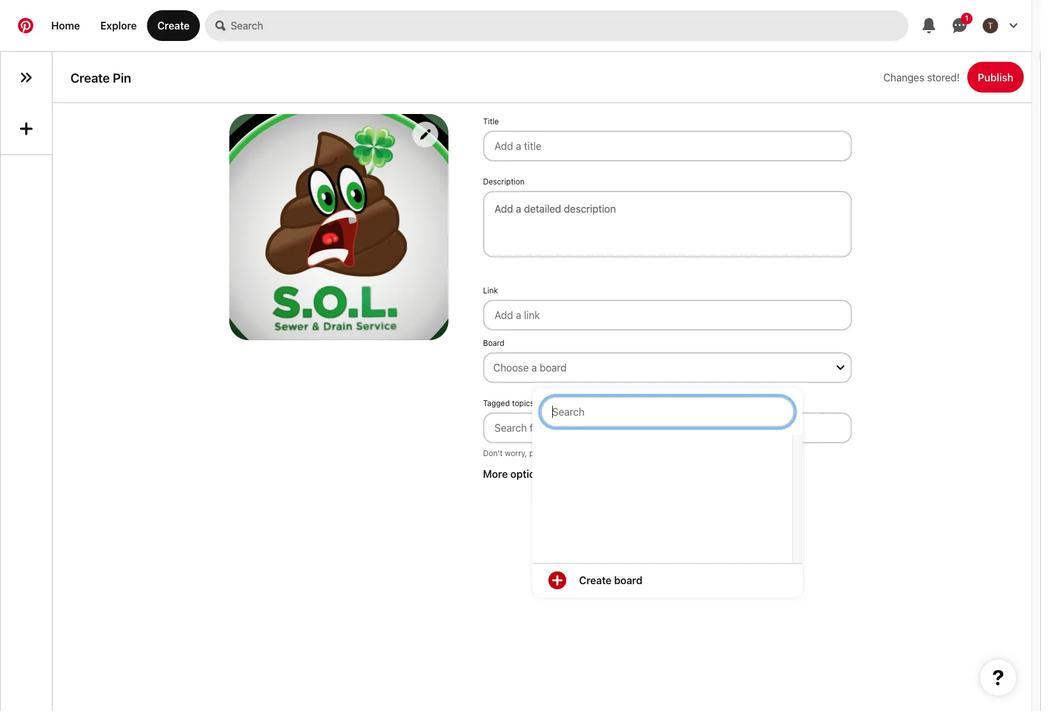 Task type: vqa. For each thing, say whether or not it's contained in the screenshot.
Link
yes



Task type: locate. For each thing, give the bounding box(es) containing it.
stored!
[[927, 71, 960, 83]]

don't
[[483, 449, 503, 458]]

home
[[51, 20, 80, 32]]

create for create board
[[579, 575, 612, 587]]

0 horizontal spatial board
[[540, 362, 567, 374]]

1 vertical spatial create
[[70, 70, 110, 85]]

choose a board image
[[837, 364, 845, 372]]

explore link
[[90, 10, 147, 41]]

pin
[[113, 70, 131, 85]]

0 horizontal spatial create
[[70, 70, 110, 85]]

options
[[511, 468, 547, 480]]

2 horizontal spatial create
[[579, 575, 612, 587]]

choose a board button
[[483, 353, 852, 383]]

board
[[540, 362, 567, 374], [614, 575, 643, 587]]

2 vertical spatial create
[[579, 575, 612, 587]]

create board
[[579, 575, 643, 587]]

changes
[[884, 71, 925, 83]]

1 vertical spatial board
[[614, 575, 643, 587]]

more options
[[483, 468, 547, 480]]

title
[[483, 117, 499, 126]]

search icon image
[[215, 21, 226, 31]]

1 button
[[945, 10, 975, 41]]

choose
[[493, 362, 529, 374]]

Tagged topics (0) text field
[[483, 413, 852, 444]]

see
[[578, 449, 591, 458]]

0 vertical spatial board
[[540, 362, 567, 374]]

people
[[529, 449, 554, 458]]

1 horizontal spatial create
[[157, 20, 190, 32]]

worry,
[[505, 449, 527, 458]]

tagged
[[483, 399, 510, 408]]

terry turtle image
[[983, 18, 998, 33]]

create
[[157, 20, 190, 32], [70, 70, 110, 85], [579, 575, 612, 587]]

create inside button
[[579, 575, 612, 587]]

home link
[[41, 10, 90, 41]]

0 vertical spatial create
[[157, 20, 190, 32]]



Task type: describe. For each thing, give the bounding box(es) containing it.
Title text field
[[483, 131, 852, 162]]

Add a detailed description field
[[495, 203, 841, 215]]

board
[[483, 339, 505, 347]]

create pin
[[70, 70, 131, 85]]

1
[[965, 14, 969, 23]]

create board button
[[533, 564, 802, 597]]

a
[[532, 362, 537, 374]]

create link
[[147, 10, 200, 41]]

Link url field
[[483, 300, 852, 331]]

don't worry, people won't see your tags
[[483, 449, 627, 458]]

(0)
[[537, 399, 547, 408]]

your
[[593, 449, 609, 458]]

changes stored!
[[884, 71, 960, 83]]

Search text field
[[231, 10, 909, 41]]

publish
[[978, 71, 1014, 83]]

create for create pin
[[70, 70, 110, 85]]

more options button
[[481, 468, 855, 480]]

tagged topics (0)
[[483, 399, 547, 408]]

publish button
[[968, 62, 1024, 93]]

topics
[[512, 399, 534, 408]]

won't
[[556, 449, 576, 458]]

1 horizontal spatial board
[[614, 575, 643, 587]]

more
[[483, 468, 508, 480]]

choose a board
[[493, 362, 567, 374]]

Search through your boards search field
[[541, 397, 795, 428]]

description
[[483, 177, 525, 186]]

link
[[483, 286, 498, 295]]

explore
[[100, 20, 137, 32]]

tags
[[611, 449, 627, 458]]

create for create
[[157, 20, 190, 32]]



